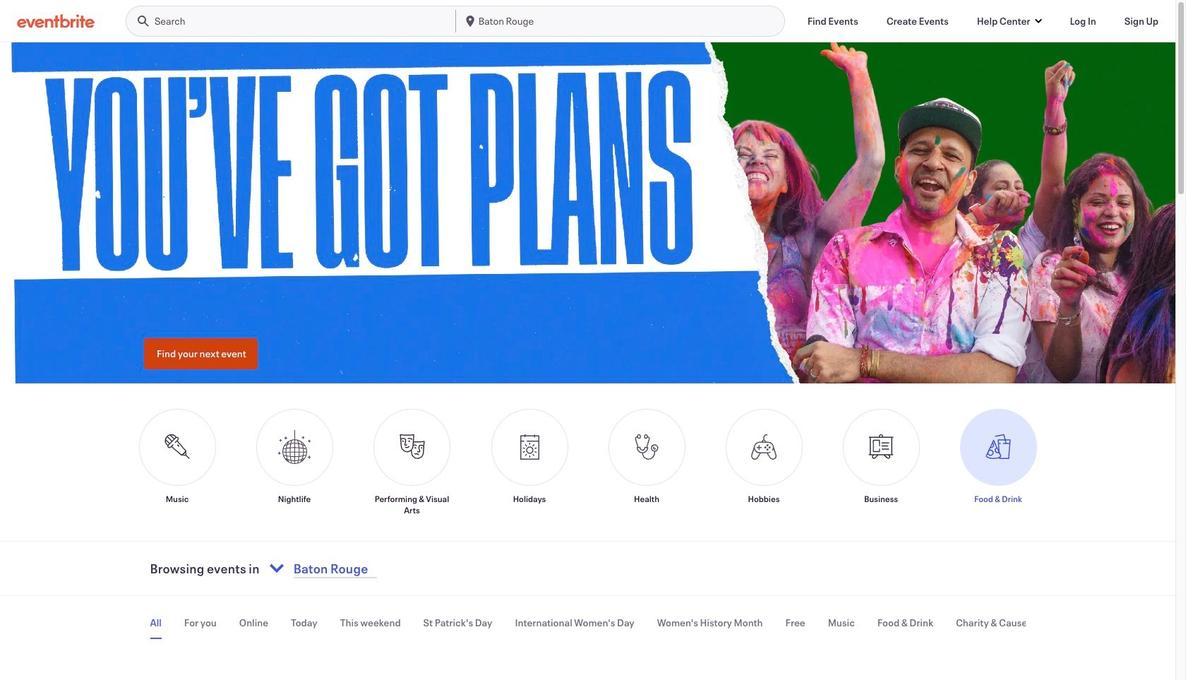 Task type: vqa. For each thing, say whether or not it's contained in the screenshot.
top -
no



Task type: describe. For each thing, give the bounding box(es) containing it.
eventbrite image
[[17, 14, 95, 28]]

create events element
[[887, 14, 949, 28]]



Task type: locate. For each thing, give the bounding box(es) containing it.
homepage header image
[[0, 42, 1186, 383]]

log in element
[[1070, 14, 1097, 28]]

sign up element
[[1125, 14, 1159, 28]]

find events element
[[808, 14, 859, 28]]

None text field
[[289, 551, 470, 585]]



